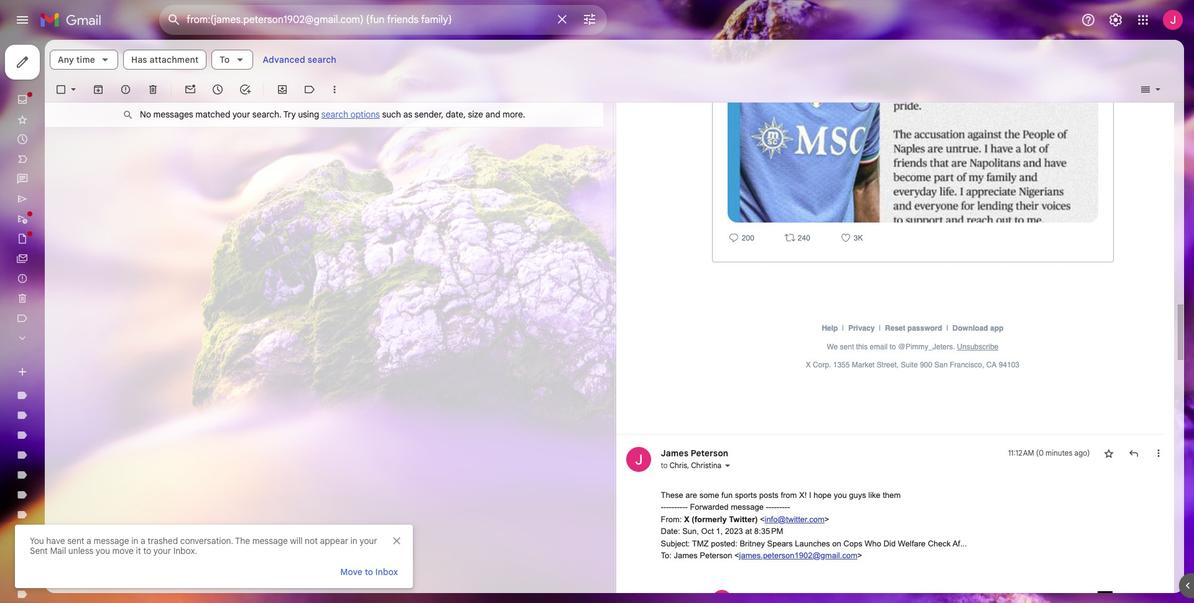 Task type: describe. For each thing, give the bounding box(es) containing it.
trashed
[[148, 535, 178, 547]]

welfare
[[898, 539, 926, 548]]

gmail image
[[40, 7, 108, 32]]

3 | from the left
[[946, 324, 948, 333]]

19 - from the left
[[787, 503, 790, 512]]

snooze image
[[211, 83, 224, 96]]

200 link
[[740, 234, 754, 244]]

delete image
[[147, 83, 159, 96]]

11 - from the left
[[766, 503, 769, 512]]

9 - from the left
[[682, 503, 685, 512]]

christina
[[691, 461, 721, 470]]

archive image
[[92, 83, 104, 96]]

move to inbox link
[[335, 561, 403, 583]]

launches
[[795, 539, 830, 548]]

i
[[809, 491, 811, 500]]

no
[[140, 109, 151, 120]]

---------- forwarded message --------- from: x (formerly twitter) < info@twitter.com > date: sun, oct 1, 2023 at 8:35 pm subject: tmz posted: britney spears launches on cops who did welfare check af... to: james peterson < james.peterson1902@gmail.com >
[[661, 503, 967, 561]]

1 in from the left
[[131, 535, 138, 547]]

0 vertical spatial peterson
[[691, 448, 728, 459]]

0 vertical spatial james
[[661, 448, 688, 459]]

to right email on the bottom
[[890, 343, 896, 351]]

to:
[[661, 551, 672, 561]]

guys
[[849, 491, 866, 500]]

support image
[[1081, 12, 1096, 27]]

clear search image
[[550, 7, 575, 32]]

900
[[920, 361, 932, 369]]

you have sent a message in a trashed conversation. the message will not appear in your sent mail unless you move it to your inbox.
[[30, 535, 377, 557]]

mail
[[50, 545, 66, 557]]

search inside popup button
[[308, 54, 336, 65]]

them
[[883, 491, 901, 500]]

to
[[220, 54, 230, 65]]

like image
[[839, 231, 852, 244]]

14 - from the left
[[774, 503, 777, 512]]

size
[[468, 109, 483, 120]]

help
[[822, 324, 838, 333]]

1,
[[716, 527, 723, 536]]

some
[[699, 491, 719, 500]]

3k
[[852, 234, 863, 242]]

(0
[[1036, 449, 1044, 458]]

advanced
[[263, 54, 305, 65]]

james peterson
[[661, 448, 728, 459]]

time
[[76, 54, 95, 65]]

such
[[382, 109, 401, 120]]

200
[[740, 234, 754, 242]]

has attachment button
[[123, 50, 207, 70]]

11:12 am
[[1008, 449, 1034, 458]]

3 - from the left
[[666, 503, 669, 512]]

more image
[[328, 83, 341, 96]]

@pimmy_jeters.
[[898, 343, 955, 351]]

0 vertical spatial sent
[[840, 343, 854, 351]]

check
[[928, 539, 951, 548]]

any time
[[58, 54, 95, 65]]

and
[[485, 109, 500, 120]]

labels image
[[304, 83, 316, 96]]

1355
[[833, 361, 850, 369]]

unless
[[68, 545, 94, 557]]

as
[[403, 109, 412, 120]]

appear
[[320, 535, 348, 547]]

alert containing you have sent a message in a trashed conversation. the message will not appear in your sent mail unless you move it to your inbox.
[[15, 29, 1174, 588]]

0 horizontal spatial message
[[94, 535, 129, 547]]

street,
[[877, 361, 899, 369]]

2 in from the left
[[350, 535, 357, 547]]

message inside ---------- forwarded message --------- from: x (formerly twitter) < info@twitter.com > date: sun, oct 1, 2023 at 8:35 pm subject: tmz posted: britney spears launches on cops who did welfare check af... to: james peterson < james.peterson1902@gmail.com >
[[731, 503, 764, 512]]

conversation.
[[180, 535, 233, 547]]

privacy
[[848, 324, 875, 333]]

it
[[136, 545, 141, 557]]

help | privacy | reset password | download app
[[822, 324, 1004, 333]]

advanced search
[[263, 54, 336, 65]]

james.peterson1902@gmail.com
[[739, 551, 858, 561]]

britney
[[740, 539, 765, 548]]

minutes
[[1046, 449, 1073, 458]]

to button
[[212, 50, 253, 70]]

using
[[298, 109, 319, 120]]

suite
[[901, 361, 918, 369]]

san francisco, ca 94103
[[934, 361, 1020, 369]]

info@twitter.com link
[[765, 515, 825, 524]]

tmz
[[692, 539, 709, 548]]

posts
[[759, 491, 779, 500]]

spears
[[767, 539, 793, 548]]

cops
[[844, 539, 862, 548]]

15 - from the left
[[777, 503, 779, 512]]

not
[[305, 535, 318, 547]]

these
[[661, 491, 683, 500]]

toggle split pane mode image
[[1139, 83, 1152, 96]]

has attachment
[[131, 54, 199, 65]]

1 vertical spatial search
[[321, 109, 348, 120]]

password
[[907, 324, 942, 333]]

(formerly
[[692, 515, 727, 524]]

any time button
[[50, 50, 118, 70]]

attachment
[[150, 54, 199, 65]]

sent
[[30, 545, 48, 557]]

sent inside you have sent a message in a trashed conversation. the message will not appear in your sent mail unless you move it to your inbox.
[[67, 535, 84, 547]]

10 - from the left
[[685, 503, 688, 512]]

search.
[[252, 109, 282, 120]]

16 - from the left
[[779, 503, 782, 512]]

3k link
[[852, 234, 863, 244]]

inbox.
[[173, 545, 197, 557]]

11:12 am (0 minutes ago) cell
[[1008, 447, 1090, 460]]

did
[[884, 539, 896, 548]]

0 vertical spatial you
[[834, 491, 847, 500]]

sun,
[[682, 527, 699, 536]]

move to inbox image
[[276, 83, 289, 96]]



Task type: vqa. For each thing, say whether or not it's contained in the screenshot.
sent within the you have sent a message in a trashed conversation. the message will not appear in your sent mail unless you move it to your inbox.
yes



Task type: locate. For each thing, give the bounding box(es) containing it.
| right password
[[946, 324, 948, 333]]

0 horizontal spatial |
[[842, 324, 844, 333]]

|
[[842, 324, 844, 333], [879, 324, 881, 333], [946, 324, 948, 333]]

4 - from the left
[[669, 503, 672, 512]]

0 horizontal spatial your
[[153, 545, 171, 557]]

0 horizontal spatial sent
[[67, 535, 84, 547]]

unsubscribe
[[957, 343, 999, 351]]

1 vertical spatial james
[[674, 551, 698, 561]]

to left chris
[[661, 461, 668, 470]]

in
[[131, 535, 138, 547], [350, 535, 357, 547]]

peterson inside ---------- forwarded message --------- from: x (formerly twitter) < info@twitter.com > date: sun, oct 1, 2023 at 8:35 pm subject: tmz posted: britney spears launches on cops who did welfare check af... to: james peterson < james.peterson1902@gmail.com >
[[700, 551, 732, 561]]

date:
[[661, 527, 680, 536]]

1 horizontal spatial message
[[252, 535, 288, 547]]

your inside "main content"
[[233, 109, 250, 120]]

0 vertical spatial search
[[308, 54, 336, 65]]

corp.
[[813, 361, 831, 369]]

to right move
[[365, 567, 373, 578]]

13 - from the left
[[771, 503, 774, 512]]

more.
[[503, 109, 525, 120]]

messages
[[153, 109, 193, 120]]

move to inbox
[[340, 567, 398, 578]]

are
[[686, 491, 697, 500]]

1 vertical spatial peterson
[[700, 551, 732, 561]]

sports
[[735, 491, 757, 500]]

download app link
[[953, 324, 1004, 333]]

download
[[953, 324, 988, 333]]

move
[[112, 545, 134, 557]]

0 vertical spatial <
[[760, 515, 765, 524]]

240
[[796, 234, 810, 242]]

| left reset
[[879, 324, 881, 333]]

Search mail text field
[[187, 14, 547, 26]]

,
[[687, 461, 689, 470]]

0 vertical spatial x
[[806, 361, 811, 369]]

james
[[661, 448, 688, 459], [674, 551, 698, 561]]

to
[[890, 343, 896, 351], [661, 461, 668, 470], [143, 545, 151, 557], [365, 567, 373, 578]]

af...
[[953, 539, 967, 548]]

12 - from the left
[[769, 503, 771, 512]]

7 - from the left
[[677, 503, 680, 512]]

1 horizontal spatial sent
[[840, 343, 854, 351]]

2 a from the left
[[140, 535, 145, 547]]

help link
[[822, 324, 840, 333]]

your down add to tasks icon on the top of page
[[233, 109, 250, 120]]

1 | from the left
[[842, 324, 844, 333]]

on
[[832, 539, 841, 548]]

1 vertical spatial sent
[[67, 535, 84, 547]]

to inside you have sent a message in a trashed conversation. the message will not appear in your sent mail unless you move it to your inbox.
[[143, 545, 151, 557]]

to inside the move to inbox link
[[365, 567, 373, 578]]

Not starred checkbox
[[1102, 447, 1115, 460]]

posted:
[[711, 539, 738, 548]]

show details image
[[724, 462, 731, 470]]

2 horizontal spatial |
[[946, 324, 948, 333]]

search down 'more' image
[[321, 109, 348, 120]]

james down subject:
[[674, 551, 698, 561]]

x corp. 1355 market street, suite 900 san francisco, ca 94103 link
[[806, 361, 1020, 369]]

<
[[760, 515, 765, 524], [734, 551, 739, 561]]

1 horizontal spatial <
[[760, 515, 765, 524]]

ago)
[[1074, 449, 1090, 458]]

the
[[235, 535, 250, 547]]

message down the sports
[[731, 503, 764, 512]]

a right the mail
[[87, 535, 91, 547]]

8 - from the left
[[680, 503, 682, 512]]

1 horizontal spatial |
[[879, 324, 881, 333]]

1 a from the left
[[87, 535, 91, 547]]

report spam image
[[119, 83, 132, 96]]

try
[[283, 109, 296, 120]]

you
[[30, 535, 44, 547]]

like
[[868, 491, 881, 500]]

twitter)
[[729, 515, 758, 524]]

privacy link
[[848, 324, 877, 333]]

None checkbox
[[55, 83, 67, 96]]

0 horizontal spatial >
[[825, 515, 829, 524]]

search mail image
[[163, 9, 185, 31]]

add to tasks image
[[239, 83, 251, 96]]

info@twitter.com
[[765, 515, 825, 524]]

any
[[58, 54, 74, 65]]

james.peterson1902@gmail.com link
[[739, 551, 858, 561]]

in left trashed
[[131, 535, 138, 547]]

these are some fun sports posts from x! i hope you guys like them
[[661, 491, 903, 500]]

main content containing any time
[[45, 0, 1184, 603]]

1 vertical spatial x
[[684, 515, 690, 524]]

you inside you have sent a message in a trashed conversation. the message will not appear in your sent mail unless you move it to your inbox.
[[96, 545, 110, 557]]

2 - from the left
[[663, 503, 666, 512]]

0 horizontal spatial you
[[96, 545, 110, 557]]

hope
[[814, 491, 832, 500]]

< down posted:
[[734, 551, 739, 561]]

0 horizontal spatial <
[[734, 551, 739, 561]]

to chris , christina
[[661, 461, 721, 470]]

< up the '8:35 pm'
[[760, 515, 765, 524]]

date,
[[446, 109, 466, 120]]

in right appear
[[350, 535, 357, 547]]

0 vertical spatial >
[[825, 515, 829, 524]]

you left guys
[[834, 491, 847, 500]]

advanced search options image
[[577, 7, 602, 32]]

1 horizontal spatial x
[[806, 361, 811, 369]]

2 horizontal spatial your
[[360, 535, 377, 547]]

8:35 pm
[[754, 527, 783, 536]]

navigation
[[0, 40, 149, 603]]

1 vertical spatial >
[[858, 551, 862, 561]]

peterson up christina
[[691, 448, 728, 459]]

message left it
[[94, 535, 129, 547]]

2 horizontal spatial message
[[731, 503, 764, 512]]

from
[[781, 491, 797, 500]]

reset
[[885, 324, 905, 333]]

x corp. 1355 market street, suite 900 san francisco, ca 94103
[[806, 361, 1020, 369]]

market
[[852, 361, 875, 369]]

1 horizontal spatial >
[[858, 551, 862, 561]]

a
[[87, 535, 91, 547], [140, 535, 145, 547]]

a left trashed
[[140, 535, 145, 547]]

move
[[340, 567, 363, 578]]

None search field
[[159, 5, 607, 35]]

has
[[131, 54, 147, 65]]

1 vertical spatial you
[[96, 545, 110, 557]]

your
[[233, 109, 250, 120], [360, 535, 377, 547], [153, 545, 171, 557]]

email
[[870, 343, 888, 351]]

james up chris
[[661, 448, 688, 459]]

reply image
[[727, 231, 740, 244]]

no messages matched your search. try using search options such as sender, date, size and more.
[[140, 109, 525, 120]]

2 | from the left
[[879, 324, 881, 333]]

message
[[731, 503, 764, 512], [94, 535, 129, 547], [252, 535, 288, 547]]

subject:
[[661, 539, 690, 548]]

1 - from the left
[[661, 503, 664, 512]]

> down cops at bottom
[[858, 551, 862, 561]]

1 horizontal spatial in
[[350, 535, 357, 547]]

1 vertical spatial <
[[734, 551, 739, 561]]

chris
[[670, 461, 687, 470]]

240 link
[[796, 234, 810, 244]]

you
[[834, 491, 847, 500], [96, 545, 110, 557]]

advanced search button
[[258, 49, 341, 71]]

your left inbox.
[[153, 545, 171, 557]]

to right it
[[143, 545, 151, 557]]

peterson
[[691, 448, 728, 459], [700, 551, 732, 561]]

from:
[[661, 515, 682, 524]]

0 horizontal spatial x
[[684, 515, 690, 524]]

1 horizontal spatial you
[[834, 491, 847, 500]]

app
[[990, 324, 1004, 333]]

main content
[[45, 0, 1184, 603]]

retweet image
[[783, 231, 796, 244]]

> down hope
[[825, 515, 829, 524]]

matched
[[195, 109, 230, 120]]

you left move
[[96, 545, 110, 557]]

x!
[[799, 491, 807, 500]]

sent right we
[[840, 343, 854, 351]]

1 horizontal spatial a
[[140, 535, 145, 547]]

x inside ---------- forwarded message --------- from: x (formerly twitter) < info@twitter.com > date: sun, oct 1, 2023 at 8:35 pm subject: tmz posted: britney spears launches on cops who did welfare check af... to: james peterson < james.peterson1902@gmail.com >
[[684, 515, 690, 524]]

james inside ---------- forwarded message --------- from: x (formerly twitter) < info@twitter.com > date: sun, oct 1, 2023 at 8:35 pm subject: tmz posted: britney spears launches on cops who did welfare check af... to: james peterson < james.peterson1902@gmail.com >
[[674, 551, 698, 561]]

x up sun,
[[684, 515, 690, 524]]

x left corp.
[[806, 361, 811, 369]]

17 - from the left
[[782, 503, 785, 512]]

>
[[825, 515, 829, 524], [858, 551, 862, 561]]

who
[[865, 539, 881, 548]]

at
[[745, 527, 752, 536]]

your up the move to inbox link
[[360, 535, 377, 547]]

search up labels image
[[308, 54, 336, 65]]

will
[[290, 535, 303, 547]]

0 horizontal spatial a
[[87, 535, 91, 547]]

message left will
[[252, 535, 288, 547]]

forwarded
[[690, 503, 729, 512]]

espn fc's photo image
[[727, 5, 1098, 219]]

6 - from the left
[[674, 503, 677, 512]]

| right help link at the right of page
[[842, 324, 844, 333]]

settings image
[[1108, 12, 1123, 27]]

alert
[[15, 29, 1174, 588]]

18 - from the left
[[785, 503, 787, 512]]

sent right have
[[67, 535, 84, 547]]

main menu image
[[15, 12, 30, 27]]

we sent this email to @pimmy_jeters. unsubscribe
[[827, 343, 999, 351]]

options
[[351, 109, 380, 120]]

1 horizontal spatial your
[[233, 109, 250, 120]]

search
[[308, 54, 336, 65], [321, 109, 348, 120]]

peterson down posted:
[[700, 551, 732, 561]]

5 - from the left
[[672, 503, 674, 512]]

0 horizontal spatial in
[[131, 535, 138, 547]]



